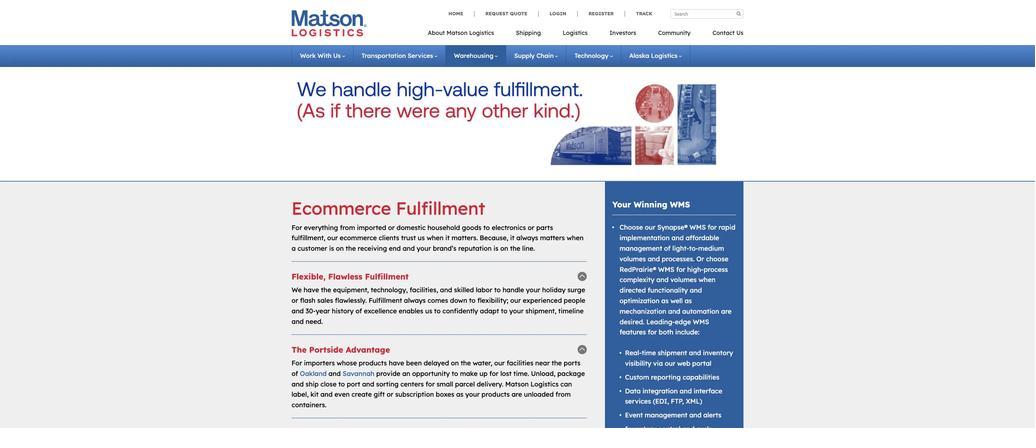 Task type: vqa. For each thing, say whether or not it's contained in the screenshot.
containers.
yes



Task type: locate. For each thing, give the bounding box(es) containing it.
0 horizontal spatial is
[[329, 245, 334, 253]]

your
[[613, 200, 632, 210]]

it up brand's
[[446, 234, 450, 243]]

flexible, flawless fulfillment
[[292, 272, 409, 282]]

when down process
[[699, 276, 716, 285]]

0 horizontal spatial products
[[359, 360, 387, 368]]

it down electronics
[[511, 234, 515, 243]]

1 horizontal spatial matson
[[506, 381, 529, 389]]

management down (edi, at right bottom
[[645, 412, 688, 420]]

event management and alerts link
[[626, 412, 722, 420]]

products down advantage
[[359, 360, 387, 368]]

0 horizontal spatial are
[[512, 391, 523, 400]]

1 vertical spatial have
[[389, 360, 405, 368]]

fulfillment
[[396, 198, 486, 220], [365, 272, 409, 282], [369, 297, 402, 305]]

1 it from the left
[[446, 234, 450, 243]]

1 is from the left
[[329, 245, 334, 253]]

and down xml) at bottom
[[690, 412, 702, 420]]

our inside for everything from imported or domestic household goods to electronics or parts fulfillment, our ecommerce clients trust us when it matters. because, it always matters when a customer is on the receiving end and your brand's reputation is on the line.
[[328, 234, 338, 243]]

package
[[558, 370, 585, 379]]

provide
[[377, 370, 401, 379]]

0 vertical spatial management
[[620, 245, 663, 253]]

label,
[[292, 391, 309, 400]]

1 horizontal spatial always
[[517, 234, 539, 243]]

goods
[[462, 224, 482, 232]]

edge
[[676, 318, 692, 327]]

when
[[427, 234, 444, 243], [567, 234, 584, 243], [699, 276, 716, 285]]

always up enables on the left of page
[[404, 297, 426, 305]]

products inside for importers whose products have been delayed on the water, our facilities near the ports of
[[359, 360, 387, 368]]

up
[[480, 370, 488, 379]]

0 vertical spatial products
[[359, 360, 387, 368]]

of down flawlessly.
[[356, 308, 362, 316]]

for down processes.
[[677, 266, 686, 274]]

our down handle
[[511, 297, 521, 305]]

have
[[304, 286, 319, 295], [389, 360, 405, 368]]

as
[[662, 297, 669, 306], [685, 297, 693, 306], [457, 391, 464, 400]]

fulfillment up technology,
[[365, 272, 409, 282]]

our up implementation
[[645, 224, 656, 232]]

1 horizontal spatial us
[[737, 29, 744, 36]]

for down the leading-
[[648, 329, 658, 337]]

volumes down high-
[[671, 276, 697, 285]]

your down handle
[[510, 308, 524, 316]]

to up even
[[339, 381, 345, 389]]

centers
[[401, 381, 424, 389]]

ship
[[306, 381, 319, 389]]

fulfillment down technology,
[[369, 297, 402, 305]]

and up close
[[329, 370, 341, 379]]

(edi,
[[654, 398, 670, 406]]

transportation services
[[362, 52, 434, 59]]

when down household
[[427, 234, 444, 243]]

have up the provide
[[389, 360, 405, 368]]

have inside we have the equipment, technology, facilities, and skilled labor to handle your holiday surge or flash sales flawlessly. fulfillment always comes down to flexibility; our experienced people and 30-year history of excellence enables us to confidently adapt to your shipment, timeline and need.
[[304, 286, 319, 295]]

logistics inside provide an opportunity to make up for lost time. unload, package and ship close to port and sorting centers for small parcel delivery. matson logistics can label, kit and even create gift or subscription boxes as your products are unloaded from containers.
[[531, 381, 559, 389]]

us right contact
[[737, 29, 744, 36]]

or right gift
[[387, 391, 394, 400]]

1 horizontal spatial is
[[494, 245, 499, 253]]

of left oakland
[[292, 370, 298, 379]]

1 horizontal spatial when
[[567, 234, 584, 243]]

and inside for everything from imported or domestic household goods to electronics or parts fulfillment, our ecommerce clients trust us when it matters. because, it always matters when a customer is on the receiving end and your brand's reputation is on the line.
[[403, 245, 415, 253]]

technology,
[[371, 286, 408, 295]]

from up the ecommerce
[[340, 224, 355, 232]]

0 vertical spatial for
[[292, 224, 302, 232]]

0 vertical spatial are
[[722, 308, 732, 316]]

1 vertical spatial matson
[[506, 381, 529, 389]]

us inside for everything from imported or domestic household goods to electronics or parts fulfillment, our ecommerce clients trust us when it matters. because, it always matters when a customer is on the receiving end and your brand's reputation is on the line.
[[418, 234, 425, 243]]

our up lost at the bottom of the page
[[495, 360, 505, 368]]

management down implementation
[[620, 245, 663, 253]]

to up because,
[[484, 224, 490, 232]]

wms down automation
[[693, 318, 710, 327]]

2 vertical spatial fulfillment
[[369, 297, 402, 305]]

matters.
[[452, 234, 478, 243]]

your down parcel
[[466, 391, 480, 400]]

on down the ecommerce
[[336, 245, 344, 253]]

1 horizontal spatial products
[[482, 391, 510, 400]]

your
[[417, 245, 431, 253], [526, 286, 541, 295], [510, 308, 524, 316], [466, 391, 480, 400]]

or inside provide an opportunity to make up for lost time. unload, package and ship close to port and sorting centers for small parcel delivery. matson logistics can label, kit and even create gift or subscription boxes as your products are unloaded from containers.
[[387, 391, 394, 400]]

for inside for everything from imported or domestic household goods to electronics or parts fulfillment, our ecommerce clients trust us when it matters. because, it always matters when a customer is on the receiving end and your brand's reputation is on the line.
[[292, 224, 302, 232]]

fulfillment up household
[[396, 198, 486, 220]]

products inside provide an opportunity to make up for lost time. unload, package and ship close to port and sorting centers for small parcel delivery. matson logistics can label, kit and even create gift or subscription boxes as your products are unloaded from containers.
[[482, 391, 510, 400]]

the
[[346, 245, 356, 253], [511, 245, 521, 253], [321, 286, 332, 295], [461, 360, 471, 368], [552, 360, 562, 368]]

1 horizontal spatial us
[[426, 308, 433, 316]]

0 horizontal spatial us
[[418, 234, 425, 243]]

process
[[704, 266, 729, 274]]

our down everything
[[328, 234, 338, 243]]

from inside provide an opportunity to make up for lost time. unload, package and ship close to port and sorting centers for small parcel delivery. matson logistics can label, kit and even create gift or subscription boxes as your products are unloaded from containers.
[[556, 391, 571, 400]]

0 vertical spatial volumes
[[620, 255, 646, 264]]

0 horizontal spatial of
[[292, 370, 298, 379]]

products
[[359, 360, 387, 368], [482, 391, 510, 400]]

our inside real-time shipment and inventory visibility via our web portal
[[665, 360, 676, 368]]

have up flash
[[304, 286, 319, 295]]

and inside real-time shipment and inventory visibility via our web portal
[[690, 350, 702, 358]]

1 vertical spatial of
[[356, 308, 362, 316]]

everything
[[304, 224, 338, 232]]

to down skilled
[[469, 297, 476, 305]]

opportunity
[[412, 370, 450, 379]]

history
[[332, 308, 354, 316]]

0 horizontal spatial as
[[457, 391, 464, 400]]

for up fulfillment,
[[292, 224, 302, 232]]

light-
[[673, 245, 690, 253]]

wms up synapse®
[[671, 200, 691, 210]]

1 vertical spatial products
[[482, 391, 510, 400]]

kit
[[311, 391, 319, 400]]

1 horizontal spatial on
[[451, 360, 459, 368]]

are
[[722, 308, 732, 316], [512, 391, 523, 400]]

make
[[460, 370, 478, 379]]

1 vertical spatial us
[[426, 308, 433, 316]]

logistics up warehousing link
[[470, 29, 494, 36]]

custom reporting capabilities
[[626, 374, 720, 382]]

data integration and interface services (edi, ftp, xml) link
[[626, 388, 723, 406]]

community link
[[648, 27, 702, 42]]

your left brand's
[[417, 245, 431, 253]]

are down time.
[[512, 391, 523, 400]]

logistics down community link
[[652, 52, 678, 59]]

Search search field
[[671, 9, 744, 19]]

1 vertical spatial are
[[512, 391, 523, 400]]

or down we
[[292, 297, 299, 305]]

and
[[672, 234, 684, 243], [403, 245, 415, 253], [648, 255, 661, 264], [657, 276, 669, 285], [440, 286, 453, 295], [690, 287, 703, 295], [292, 308, 304, 316], [669, 308, 681, 316], [292, 318, 304, 326], [690, 350, 702, 358], [329, 370, 341, 379], [292, 381, 304, 389], [362, 381, 375, 389], [680, 388, 692, 396], [321, 391, 333, 400], [690, 412, 702, 420]]

1 vertical spatial for
[[292, 360, 302, 368]]

flexibility;
[[478, 297, 509, 305]]

always inside we have the equipment, technology, facilities, and skilled labor to handle your holiday surge or flash sales flawlessly. fulfillment always comes down to flexibility; our experienced people and 30-year history of excellence enables us to confidently adapt to your shipment, timeline and need.
[[404, 297, 426, 305]]

is right customer
[[329, 245, 334, 253]]

and up create
[[362, 381, 375, 389]]

from inside for everything from imported or domestic household goods to electronics or parts fulfillment, our ecommerce clients trust us when it matters. because, it always matters when a customer is on the receiving end and your brand's reputation is on the line.
[[340, 224, 355, 232]]

1 for from the top
[[292, 224, 302, 232]]

of left light-
[[665, 245, 671, 253]]

2 horizontal spatial of
[[665, 245, 671, 253]]

0 vertical spatial of
[[665, 245, 671, 253]]

and down trust
[[403, 245, 415, 253]]

1 horizontal spatial are
[[722, 308, 732, 316]]

for everything from imported or domestic household goods to electronics or parts fulfillment, our ecommerce clients trust us when it matters. because, it always matters when a customer is on the receiving end and your brand's reputation is on the line.
[[292, 224, 584, 253]]

matson down time.
[[506, 381, 529, 389]]

logistics down unload,
[[531, 381, 559, 389]]

to right adapt
[[501, 308, 508, 316]]

0 horizontal spatial from
[[340, 224, 355, 232]]

on down because,
[[501, 245, 509, 253]]

wms
[[671, 200, 691, 210], [690, 224, 706, 232], [659, 266, 675, 274], [693, 318, 710, 327]]

synapse®
[[658, 224, 688, 232]]

to left make
[[452, 370, 459, 379]]

as down functionality
[[662, 297, 669, 306]]

supply chain
[[515, 52, 554, 59]]

search image
[[737, 11, 742, 16]]

work with us link
[[300, 52, 345, 59]]

contact us
[[713, 29, 744, 36]]

alaska services image
[[297, 75, 739, 172]]

fulfillment,
[[292, 234, 326, 243]]

brand's
[[433, 245, 457, 253]]

are inside provide an opportunity to make up for lost time. unload, package and ship close to port and sorting centers for small parcel delivery. matson logistics can label, kit and even create gift or subscription boxes as your products are unloaded from containers.
[[512, 391, 523, 400]]

0 horizontal spatial matson
[[447, 29, 468, 36]]

for for for importers whose products have been delayed on the water, our facilities near the ports of
[[292, 360, 302, 368]]

and down high-
[[690, 287, 703, 295]]

and up label,
[[292, 381, 304, 389]]

0 horizontal spatial have
[[304, 286, 319, 295]]

are right automation
[[722, 308, 732, 316]]

1 horizontal spatial from
[[556, 391, 571, 400]]

1 horizontal spatial have
[[389, 360, 405, 368]]

of inside we have the equipment, technology, facilities, and skilled labor to handle your holiday surge or flash sales flawlessly. fulfillment always comes down to flexibility; our experienced people and 30-year history of excellence enables us to confidently adapt to your shipment, timeline and need.
[[356, 308, 362, 316]]

request quote
[[486, 11, 528, 16]]

containers.
[[292, 402, 327, 410]]

products down delivery.
[[482, 391, 510, 400]]

event
[[626, 412, 643, 420]]

the up "sales"
[[321, 286, 332, 295]]

None search field
[[671, 9, 744, 19]]

1 horizontal spatial it
[[511, 234, 515, 243]]

choose our synapse® wms for rapid implementation and affordable management of light-to-medium volumes and processes. or choose redprairie® wms for high-process complexity and volumes when directed functionality and optimization as well as mechanization and automation are desired. leading-edge wms features for both include:
[[620, 224, 736, 337]]

for inside for importers whose products have been delayed on the water, our facilities near the ports of
[[292, 360, 302, 368]]

as right 'well'
[[685, 297, 693, 306]]

always up line.
[[517, 234, 539, 243]]

us right trust
[[418, 234, 425, 243]]

handle
[[503, 286, 525, 295]]

services
[[626, 398, 652, 406]]

30-
[[306, 308, 316, 316]]

and up portal
[[690, 350, 702, 358]]

2 vertical spatial of
[[292, 370, 298, 379]]

1 vertical spatial always
[[404, 297, 426, 305]]

facilities,
[[410, 286, 439, 295]]

2 it from the left
[[511, 234, 515, 243]]

down
[[450, 297, 468, 305]]

our down 'shipment'
[[665, 360, 676, 368]]

matson logistics image
[[292, 10, 367, 36]]

0 horizontal spatial always
[[404, 297, 426, 305]]

and down close
[[321, 391, 333, 400]]

and up xml) at bottom
[[680, 388, 692, 396]]

surge
[[568, 286, 586, 295]]

register
[[589, 11, 614, 16]]

people
[[564, 297, 586, 305]]

2 horizontal spatial when
[[699, 276, 716, 285]]

matson down home
[[447, 29, 468, 36]]

2 for from the top
[[292, 360, 302, 368]]

have inside for importers whose products have been delayed on the water, our facilities near the ports of
[[389, 360, 405, 368]]

when right matters
[[567, 234, 584, 243]]

reputation
[[459, 245, 492, 253]]

0 vertical spatial have
[[304, 286, 319, 295]]

investors link
[[599, 27, 648, 42]]

via
[[654, 360, 664, 368]]

is down because,
[[494, 245, 499, 253]]

from down can
[[556, 391, 571, 400]]

0 vertical spatial us
[[418, 234, 425, 243]]

unloaded
[[524, 391, 554, 400]]

management inside choose our synapse® wms for rapid implementation and affordable management of light-to-medium volumes and processes. or choose redprairie® wms for high-process complexity and volumes when directed functionality and optimization as well as mechanization and automation are desired. leading-edge wms features for both include:
[[620, 245, 663, 253]]

are inside choose our synapse® wms for rapid implementation and affordable management of light-to-medium volumes and processes. or choose redprairie® wms for high-process complexity and volumes when directed functionality and optimization as well as mechanization and automation are desired. leading-edge wms features for both include:
[[722, 308, 732, 316]]

0 vertical spatial always
[[517, 234, 539, 243]]

volumes up redprairie®
[[620, 255, 646, 264]]

logistics down login
[[563, 29, 588, 36]]

us right the with
[[334, 52, 341, 59]]

for down the
[[292, 360, 302, 368]]

are for products
[[512, 391, 523, 400]]

are for automation
[[722, 308, 732, 316]]

shipping
[[516, 29, 541, 36]]

1 horizontal spatial volumes
[[671, 276, 697, 285]]

services
[[408, 52, 434, 59]]

us down the comes
[[426, 308, 433, 316]]

0 vertical spatial us
[[737, 29, 744, 36]]

port
[[347, 381, 361, 389]]

to down the comes
[[434, 308, 441, 316]]

1 horizontal spatial of
[[356, 308, 362, 316]]

wms up affordable
[[690, 224, 706, 232]]

even
[[335, 391, 350, 400]]

shipping link
[[505, 27, 552, 42]]

0 vertical spatial fulfillment
[[396, 198, 486, 220]]

sales
[[318, 297, 333, 305]]

0 horizontal spatial it
[[446, 234, 450, 243]]

or
[[697, 255, 705, 264]]

2 is from the left
[[494, 245, 499, 253]]

1 vertical spatial from
[[556, 391, 571, 400]]

on right delayed
[[451, 360, 459, 368]]

ecommerce fulfillment
[[292, 198, 486, 220]]

0 vertical spatial matson
[[447, 29, 468, 36]]

track
[[637, 11, 653, 16]]

as down parcel
[[457, 391, 464, 400]]

0 vertical spatial from
[[340, 224, 355, 232]]

to-
[[690, 245, 699, 253]]

to inside for everything from imported or domestic household goods to electronics or parts fulfillment, our ecommerce clients trust us when it matters. because, it always matters when a customer is on the receiving end and your brand's reputation is on the line.
[[484, 224, 490, 232]]

2 horizontal spatial on
[[501, 245, 509, 253]]

rapid
[[719, 224, 736, 232]]

fulfillment inside we have the equipment, technology, facilities, and skilled labor to handle your holiday surge or flash sales flawlessly. fulfillment always comes down to flexibility; our experienced people and 30-year history of excellence enables us to confidently adapt to your shipment, timeline and need.
[[369, 297, 402, 305]]

it
[[446, 234, 450, 243], [511, 234, 515, 243]]

directed
[[620, 287, 646, 295]]

1 vertical spatial volumes
[[671, 276, 697, 285]]

0 horizontal spatial us
[[334, 52, 341, 59]]

choose
[[707, 255, 729, 264]]

integration
[[643, 388, 678, 396]]

us inside we have the equipment, technology, facilities, and skilled labor to handle your holiday surge or flash sales flawlessly. fulfillment always comes down to flexibility; our experienced people and 30-year history of excellence enables us to confidently adapt to your shipment, timeline and need.
[[426, 308, 433, 316]]

and up functionality
[[657, 276, 669, 285]]

ecommerce
[[340, 234, 377, 243]]



Task type: describe. For each thing, give the bounding box(es) containing it.
matson inside about matson logistics link
[[447, 29, 468, 36]]

medium
[[699, 245, 725, 253]]

ports
[[564, 360, 581, 368]]

for right up
[[490, 370, 499, 379]]

the down the ecommerce
[[346, 245, 356, 253]]

create
[[352, 391, 372, 400]]

features
[[620, 329, 647, 337]]

functionality
[[648, 287, 689, 295]]

custom
[[626, 374, 650, 382]]

and up redprairie®
[[648, 255, 661, 264]]

whose
[[337, 360, 357, 368]]

about
[[428, 29, 445, 36]]

your up experienced
[[526, 286, 541, 295]]

redprairie®
[[620, 266, 657, 274]]

oakland
[[300, 370, 327, 379]]

community
[[659, 29, 691, 36]]

unload,
[[532, 370, 556, 379]]

comes
[[428, 297, 449, 305]]

advantage
[[346, 345, 390, 356]]

or up clients
[[388, 224, 395, 232]]

sorting
[[376, 381, 399, 389]]

to up flexibility;
[[495, 286, 501, 295]]

alaska logistics link
[[630, 52, 682, 59]]

optimization
[[620, 297, 660, 306]]

choose
[[620, 224, 644, 232]]

savannah
[[343, 370, 375, 379]]

domestic
[[397, 224, 426, 232]]

0 horizontal spatial on
[[336, 245, 344, 253]]

real-
[[626, 350, 642, 358]]

technology link
[[575, 52, 613, 59]]

flexible,
[[292, 272, 326, 282]]

end
[[389, 245, 401, 253]]

with
[[318, 52, 332, 59]]

for for for everything from imported or domestic household goods to electronics or parts fulfillment, our ecommerce clients trust us when it matters. because, it always matters when a customer is on the receiving end and your brand's reputation is on the line.
[[292, 224, 302, 232]]

and up the comes
[[440, 286, 453, 295]]

contact us link
[[702, 27, 744, 42]]

facilities
[[507, 360, 534, 368]]

affordable
[[686, 234, 720, 243]]

for up affordable
[[708, 224, 717, 232]]

request
[[486, 11, 509, 16]]

customer
[[298, 245, 328, 253]]

for importers whose products have been delayed on the water, our facilities near the ports of
[[292, 360, 581, 379]]

data integration and interface services (edi, ftp, xml)
[[626, 388, 723, 406]]

desired.
[[620, 318, 645, 327]]

wms down processes.
[[659, 266, 675, 274]]

enables
[[399, 308, 424, 316]]

ftp,
[[671, 398, 685, 406]]

portal
[[693, 360, 712, 368]]

contact
[[713, 29, 735, 36]]

your winning wms section
[[596, 182, 753, 429]]

real-time shipment and inventory visibility via our web portal
[[626, 350, 734, 368]]

parcel
[[455, 381, 475, 389]]

0 horizontal spatial when
[[427, 234, 444, 243]]

us inside contact us link
[[737, 29, 744, 36]]

an
[[403, 370, 411, 379]]

because,
[[480, 234, 509, 243]]

0 horizontal spatial volumes
[[620, 255, 646, 264]]

request quote link
[[475, 11, 539, 17]]

supply chain link
[[515, 52, 559, 59]]

processes.
[[662, 255, 695, 264]]

2 horizontal spatial as
[[685, 297, 693, 306]]

1 vertical spatial fulfillment
[[365, 272, 409, 282]]

we
[[292, 286, 302, 295]]

on inside for importers whose products have been delayed on the water, our facilities near the ports of
[[451, 360, 459, 368]]

our inside choose our synapse® wms for rapid implementation and affordable management of light-to-medium volumes and processes. or choose redprairie® wms for high-process complexity and volumes when directed functionality and optimization as well as mechanization and automation are desired. leading-edge wms features for both include:
[[645, 224, 656, 232]]

when inside choose our synapse® wms for rapid implementation and affordable management of light-to-medium volumes and processes. or choose redprairie® wms for high-process complexity and volumes when directed functionality and optimization as well as mechanization and automation are desired. leading-edge wms features for both include:
[[699, 276, 716, 285]]

the
[[292, 345, 307, 356]]

or inside we have the equipment, technology, facilities, and skilled labor to handle your holiday surge or flash sales flawlessly. fulfillment always comes down to flexibility; our experienced people and 30-year history of excellence enables us to confidently adapt to your shipment, timeline and need.
[[292, 297, 299, 305]]

include:
[[676, 329, 700, 337]]

close
[[321, 381, 337, 389]]

winning
[[634, 200, 668, 210]]

quote
[[510, 11, 528, 16]]

water,
[[473, 360, 493, 368]]

subscription
[[396, 391, 434, 400]]

need.
[[306, 318, 323, 326]]

automation
[[683, 308, 720, 316]]

xml)
[[686, 398, 703, 406]]

1 horizontal spatial as
[[662, 297, 669, 306]]

oakland link
[[300, 370, 327, 379]]

as inside provide an opportunity to make up for lost time. unload, package and ship close to port and sorting centers for small parcel delivery. matson logistics can label, kit and even create gift or subscription boxes as your products are unloaded from containers.
[[457, 391, 464, 400]]

technology
[[575, 52, 609, 59]]

backtop image
[[578, 272, 587, 282]]

of inside choose our synapse® wms for rapid implementation and affordable management of light-to-medium volumes and processes. or choose redprairie® wms for high-process complexity and volumes when directed functionality and optimization as well as mechanization and automation are desired. leading-edge wms features for both include:
[[665, 245, 671, 253]]

track link
[[625, 11, 653, 17]]

imported
[[357, 224, 387, 232]]

the inside we have the equipment, technology, facilities, and skilled labor to handle your holiday surge or flash sales flawlessly. fulfillment always comes down to flexibility; our experienced people and 30-year history of excellence enables us to confidently adapt to your shipment, timeline and need.
[[321, 286, 332, 295]]

register link
[[578, 11, 625, 17]]

matters
[[540, 234, 565, 243]]

oakland and savannah
[[300, 370, 375, 379]]

delivery.
[[477, 381, 504, 389]]

portside
[[309, 345, 343, 356]]

and up light-
[[672, 234, 684, 243]]

the right near at right
[[552, 360, 562, 368]]

holiday
[[543, 286, 566, 295]]

1 vertical spatial us
[[334, 52, 341, 59]]

shipment,
[[526, 308, 557, 316]]

we have the equipment, technology, facilities, and skilled labor to handle your holiday surge or flash sales flawlessly. fulfillment always comes down to flexibility; our experienced people and 30-year history of excellence enables us to confidently adapt to your shipment, timeline and need.
[[292, 286, 586, 326]]

the up make
[[461, 360, 471, 368]]

complexity
[[620, 276, 655, 285]]

web
[[678, 360, 691, 368]]

1 vertical spatial management
[[645, 412, 688, 420]]

confidently
[[443, 308, 479, 316]]

and left 30-
[[292, 308, 304, 316]]

and down 'well'
[[669, 308, 681, 316]]

always inside for everything from imported or domestic household goods to electronics or parts fulfillment, our ecommerce clients trust us when it matters. because, it always matters when a customer is on the receiving end and your brand's reputation is on the line.
[[517, 234, 539, 243]]

lost
[[501, 370, 512, 379]]

parts
[[537, 224, 554, 232]]

importers
[[304, 360, 335, 368]]

for down opportunity
[[426, 381, 435, 389]]

or left parts
[[528, 224, 535, 232]]

matson inside provide an opportunity to make up for lost time. unload, package and ship close to port and sorting centers for small parcel delivery. matson logistics can label, kit and even create gift or subscription boxes as your products are unloaded from containers.
[[506, 381, 529, 389]]

and inside data integration and interface services (edi, ftp, xml)
[[680, 388, 692, 396]]

reporting
[[652, 374, 681, 382]]

your inside provide an opportunity to make up for lost time. unload, package and ship close to port and sorting centers for small parcel delivery. matson logistics can label, kit and even create gift or subscription boxes as your products are unloaded from containers.
[[466, 391, 480, 400]]

backtop image
[[578, 346, 587, 355]]

clients
[[379, 234, 400, 243]]

a
[[292, 245, 296, 253]]

and left the 'need.'
[[292, 318, 304, 326]]

your inside for everything from imported or domestic household goods to electronics or parts fulfillment, our ecommerce clients trust us when it matters. because, it always matters when a customer is on the receiving end and your brand's reputation is on the line.
[[417, 245, 431, 253]]

investors
[[610, 29, 637, 36]]

the left line.
[[511, 245, 521, 253]]

small
[[437, 381, 454, 389]]

well
[[671, 297, 683, 306]]

excellence
[[364, 308, 397, 316]]

of inside for importers whose products have been delayed on the water, our facilities near the ports of
[[292, 370, 298, 379]]

high-
[[688, 266, 704, 274]]

custom reporting capabilities link
[[626, 374, 720, 382]]

timeline
[[559, 308, 584, 316]]

our inside we have the equipment, technology, facilities, and skilled labor to handle your holiday surge or flash sales flawlessly. fulfillment always comes down to flexibility; our experienced people and 30-year history of excellence enables us to confidently adapt to your shipment, timeline and need.
[[511, 297, 521, 305]]

implementation
[[620, 234, 670, 243]]

top menu navigation
[[428, 27, 744, 42]]

our inside for importers whose products have been delayed on the water, our facilities near the ports of
[[495, 360, 505, 368]]

experienced
[[523, 297, 562, 305]]



